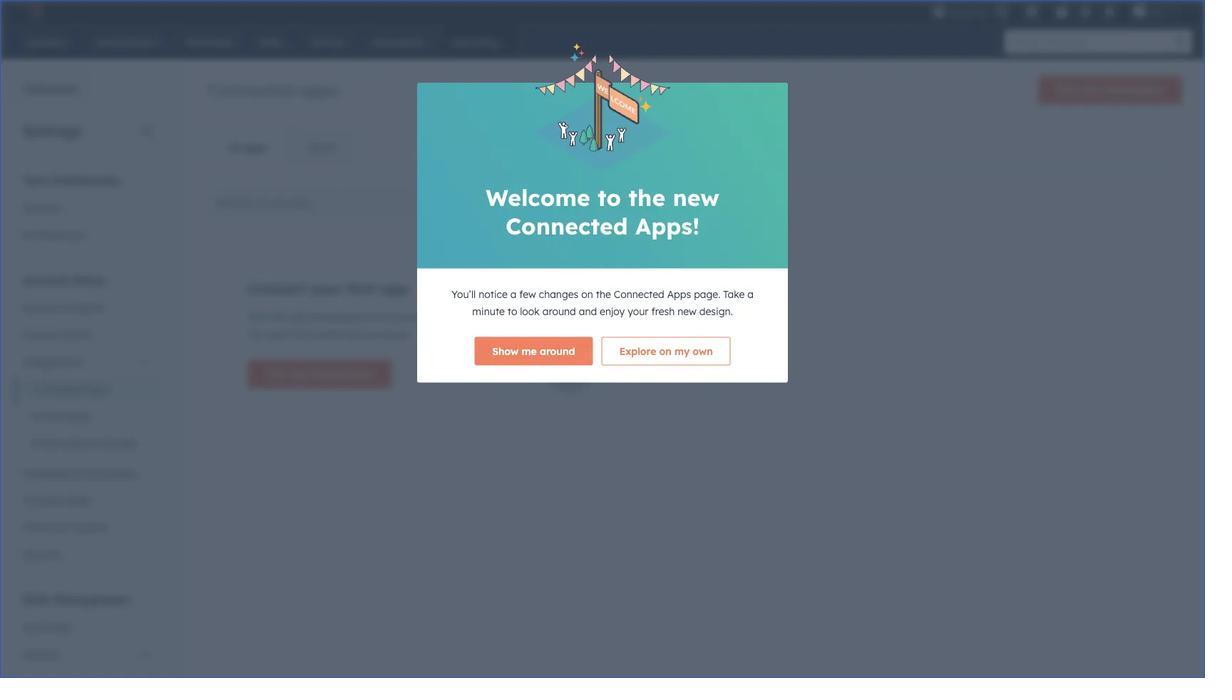 Task type: describe. For each thing, give the bounding box(es) containing it.
own
[[693, 345, 713, 357]]

look
[[520, 305, 540, 317]]

that
[[291, 328, 310, 341]]

security link
[[14, 541, 160, 568]]

all
[[228, 141, 241, 154]]

tab list containing all apps
[[208, 130, 356, 166]]

search button
[[1169, 30, 1193, 54]]

downloads
[[84, 467, 136, 479]]

account defaults
[[23, 301, 103, 314]]

0 horizontal spatial your
[[310, 280, 343, 297]]

show me around button
[[475, 337, 593, 366]]

properties
[[23, 621, 71, 634]]

explore on my own button
[[602, 337, 731, 366]]

marketplaces image
[[1026, 6, 1039, 19]]

settings
[[23, 122, 81, 139]]

account for account defaults
[[23, 301, 61, 314]]

settings image
[[1080, 6, 1093, 19]]

apps for connected apps
[[299, 79, 339, 101]]

teams
[[62, 329, 92, 341]]

app inside 'visit the app marketplace to connect hubspot with the tools that power your business.'
[[289, 311, 308, 324]]

private apps
[[31, 410, 91, 422]]

help button
[[1050, 0, 1074, 23]]

on inside you'll notice a few changes on the connected apps page. take a minute to look around and enjoy your fresh new design.
[[582, 288, 593, 300]]

connected apps
[[208, 79, 339, 101]]

welcome to the new connected apps! dialog
[[417, 43, 788, 383]]

on inside button
[[660, 345, 672, 357]]

apps for all apps
[[244, 141, 268, 154]]

notifications
[[23, 229, 84, 241]]

security
[[23, 548, 61, 561]]

to inside 'visit the app marketplace to connect hubspot with the tools that power your business.'
[[372, 311, 382, 324]]

data
[[23, 592, 51, 607]]

minute
[[472, 305, 505, 317]]

first
[[347, 280, 376, 297]]

connected inside 'welcome to the new connected apps!'
[[506, 211, 628, 240]]

to inside 'welcome to the new connected apps!'
[[598, 183, 621, 211]]

design.
[[700, 305, 733, 317]]

notifications link
[[14, 222, 160, 249]]

me
[[522, 345, 537, 357]]

integrations
[[23, 356, 81, 368]]

connect
[[248, 280, 306, 297]]

email service provider link
[[14, 430, 160, 457]]

1 a from the left
[[511, 288, 517, 300]]

integrations button
[[14, 349, 160, 376]]

privacy & consent link
[[14, 514, 160, 541]]

email service provider
[[31, 437, 137, 449]]

the inside 'welcome to the new connected apps!'
[[629, 183, 666, 211]]

apps inside you'll notice a few changes on the connected apps page. take a minute to look around and enjoy your fresh new design.
[[668, 288, 691, 300]]

management
[[54, 592, 130, 607]]

all apps link
[[208, 131, 288, 165]]

connect
[[384, 311, 422, 324]]

notice
[[479, 288, 508, 300]]

upgrade image
[[933, 6, 946, 19]]

2 a from the left
[[748, 288, 754, 300]]

my
[[675, 345, 690, 357]]

private apps link
[[14, 403, 160, 430]]

your inside you'll notice a few changes on the connected apps page. take a minute to look around and enjoy your fresh new design.
[[628, 305, 649, 317]]

visit app marketplace inside connect your first app tab panel
[[265, 368, 374, 381]]

service
[[60, 437, 95, 449]]

tools
[[265, 328, 288, 341]]

you'll
[[452, 288, 476, 300]]

account defaults link
[[14, 294, 160, 321]]

welcome
[[486, 183, 591, 211]]

account for account setup
[[23, 273, 69, 287]]

hubspot
[[425, 311, 466, 324]]

connected apps link
[[14, 376, 160, 403]]

connected inside account setup element
[[31, 383, 82, 395]]

to inside you'll notice a few changes on the connected apps page. take a minute to look around and enjoy your fresh new design.
[[508, 305, 518, 317]]

tracking code
[[23, 494, 90, 507]]

objects button
[[14, 641, 160, 668]]

marketplace downloads link
[[14, 460, 160, 487]]

few
[[520, 288, 536, 300]]

properties link
[[14, 614, 160, 641]]

abc button
[[1125, 0, 1187, 23]]

tracking code link
[[14, 487, 160, 514]]

calling icon button
[[990, 2, 1015, 21]]

users & teams
[[23, 329, 92, 341]]

show me around
[[492, 345, 575, 357]]

hubspot image
[[26, 3, 43, 20]]

2 vertical spatial app
[[290, 368, 310, 381]]

data management element
[[14, 592, 160, 678]]

the inside you'll notice a few changes on the connected apps page. take a minute to look around and enjoy your fresh new design.
[[596, 288, 611, 300]]

settings link
[[1077, 4, 1095, 19]]

Search for an app search field
[[208, 188, 493, 217]]

visit app marketplace link inside connect your first app tab panel
[[248, 360, 392, 389]]

apps!
[[636, 211, 700, 240]]

marketplaces button
[[1017, 0, 1047, 23]]

privacy
[[23, 521, 57, 534]]

power
[[313, 328, 342, 341]]

general link
[[14, 194, 160, 222]]

0 vertical spatial app
[[1081, 83, 1101, 96]]



Task type: locate. For each thing, give the bounding box(es) containing it.
0 horizontal spatial on
[[582, 288, 593, 300]]

upgrade
[[949, 6, 987, 18]]

setup
[[72, 273, 105, 287]]

your left fresh
[[628, 305, 649, 317]]

consent
[[70, 521, 109, 534]]

apps for connected apps
[[85, 383, 109, 395]]

1 account from the top
[[23, 273, 69, 287]]

your inside 'visit the app marketplace to connect hubspot with the tools that power your business.'
[[345, 328, 366, 341]]

code
[[65, 494, 90, 507]]

0 vertical spatial on
[[582, 288, 593, 300]]

around down changes
[[543, 305, 576, 317]]

alerts link
[[288, 131, 355, 165]]

apps up alerts on the top left of the page
[[299, 79, 339, 101]]

private
[[31, 410, 65, 422]]

page.
[[694, 288, 721, 300]]

1 vertical spatial apps
[[85, 383, 109, 395]]

0 vertical spatial &
[[52, 329, 59, 341]]

Search HubSpot search field
[[1005, 30, 1180, 54]]

visit app marketplace link down the search hubspot search box
[[1038, 76, 1183, 104]]

defaults
[[64, 301, 103, 314]]

hubspot link
[[17, 3, 54, 20]]

0 vertical spatial apps
[[299, 79, 339, 101]]

1 vertical spatial app
[[289, 311, 308, 324]]

1 vertical spatial visit app marketplace
[[265, 368, 374, 381]]

menu
[[932, 0, 1189, 23]]

app up 'that'
[[289, 311, 308, 324]]

show
[[492, 345, 519, 357]]

to
[[598, 183, 621, 211], [508, 305, 518, 317], [372, 311, 382, 324]]

0 vertical spatial visit app marketplace
[[1056, 83, 1165, 96]]

apps up fresh
[[668, 288, 691, 300]]

apps down integrations button
[[85, 383, 109, 395]]

objects
[[23, 648, 59, 661]]

1 horizontal spatial to
[[508, 305, 518, 317]]

gary orlando image
[[1134, 5, 1147, 18]]

0 vertical spatial new
[[673, 183, 720, 211]]

0 horizontal spatial visit app marketplace
[[265, 368, 374, 381]]

visit down tools
[[265, 368, 287, 381]]

your preferences
[[23, 173, 119, 187]]

& for privacy
[[60, 521, 67, 534]]

2 account from the top
[[23, 301, 61, 314]]

connect your first app
[[248, 280, 408, 297]]

abc
[[1149, 5, 1166, 17]]

calling icon image
[[996, 6, 1009, 18]]

new inside 'welcome to the new connected apps!'
[[673, 183, 720, 211]]

1 vertical spatial visit app marketplace link
[[248, 360, 392, 389]]

fresh
[[652, 305, 675, 317]]

around inside "show me around" button
[[540, 345, 575, 357]]

app down the search hubspot search box
[[1081, 83, 1101, 96]]

connected up fresh
[[614, 288, 665, 300]]

visit down the search hubspot search box
[[1056, 83, 1078, 96]]

around inside you'll notice a few changes on the connected apps page. take a minute to look around and enjoy your fresh new design.
[[543, 305, 576, 317]]

general
[[23, 202, 59, 214]]

with
[[469, 311, 489, 324]]

& right the privacy
[[60, 521, 67, 534]]

visit app marketplace down the search hubspot search box
[[1056, 83, 1165, 96]]

your left first on the left
[[310, 280, 343, 297]]

all apps
[[228, 141, 268, 154]]

notifications button
[[1098, 0, 1122, 23]]

business.
[[369, 328, 411, 341]]

visit app marketplace link down power
[[248, 360, 392, 389]]

1 vertical spatial apps
[[244, 141, 268, 154]]

connected inside you'll notice a few changes on the connected apps page. take a minute to look around and enjoy your fresh new design.
[[614, 288, 665, 300]]

a
[[511, 288, 517, 300], [748, 288, 754, 300]]

on left my
[[660, 345, 672, 357]]

1 horizontal spatial on
[[660, 345, 672, 357]]

take
[[724, 288, 745, 300]]

0 vertical spatial visit app marketplace link
[[1038, 76, 1183, 104]]

0 horizontal spatial visit app marketplace link
[[248, 360, 392, 389]]

your right power
[[345, 328, 366, 341]]

& right users
[[52, 329, 59, 341]]

0 horizontal spatial to
[[372, 311, 382, 324]]

visit inside 'visit the app marketplace to connect hubspot with the tools that power your business.'
[[248, 311, 268, 324]]

privacy & consent
[[23, 521, 109, 534]]

& for users
[[52, 329, 59, 341]]

help image
[[1056, 6, 1069, 19]]

dashboard
[[24, 83, 79, 95]]

0 horizontal spatial &
[[52, 329, 59, 341]]

connected up private apps
[[31, 383, 82, 395]]

search image
[[1176, 37, 1186, 47]]

explore
[[620, 345, 657, 357]]

account setup
[[23, 273, 105, 287]]

on
[[582, 288, 593, 300], [660, 345, 672, 357]]

app
[[381, 280, 408, 297]]

enjoy
[[600, 305, 625, 317]]

1 vertical spatial account
[[23, 301, 61, 314]]

1 horizontal spatial a
[[748, 288, 754, 300]]

1 horizontal spatial visit app marketplace
[[1056, 83, 1165, 96]]

1 horizontal spatial apps
[[299, 79, 339, 101]]

1 horizontal spatial your
[[345, 328, 366, 341]]

visit the app marketplace to connect hubspot with the tools that power your business.
[[248, 311, 489, 341]]

and
[[579, 305, 597, 317]]

visit app marketplace down power
[[265, 368, 374, 381]]

changes
[[539, 288, 579, 300]]

account setup element
[[14, 272, 160, 568]]

1 vertical spatial new
[[678, 305, 697, 317]]

1 vertical spatial on
[[660, 345, 672, 357]]

your
[[23, 173, 49, 187]]

preferences
[[53, 173, 119, 187]]

marketplace down the search hubspot search box
[[1104, 83, 1165, 96]]

the
[[629, 183, 666, 211], [596, 288, 611, 300], [271, 311, 286, 324], [248, 328, 263, 341]]

1 vertical spatial visit
[[248, 311, 268, 324]]

alerts
[[308, 141, 335, 154]]

provider
[[98, 437, 137, 449]]

2 horizontal spatial your
[[628, 305, 649, 317]]

0 vertical spatial account
[[23, 273, 69, 287]]

account up account defaults
[[23, 273, 69, 287]]

tracking
[[23, 494, 63, 507]]

data management
[[23, 592, 130, 607]]

1 horizontal spatial visit app marketplace link
[[1038, 76, 1183, 104]]

a right take
[[748, 288, 754, 300]]

marketplace up power
[[311, 311, 369, 324]]

1 vertical spatial around
[[540, 345, 575, 357]]

apps for private apps
[[67, 410, 91, 422]]

0 horizontal spatial apps
[[244, 141, 268, 154]]

app down 'that'
[[290, 368, 310, 381]]

marketplace downloads
[[23, 467, 136, 479]]

connected up changes
[[506, 211, 628, 240]]

users
[[23, 329, 49, 341]]

to left apps!
[[598, 183, 621, 211]]

2 vertical spatial visit
[[265, 368, 287, 381]]

0 vertical spatial your
[[310, 280, 343, 297]]

dashboard link
[[0, 76, 88, 104]]

users & teams link
[[14, 321, 160, 349]]

your
[[310, 280, 343, 297], [628, 305, 649, 317], [345, 328, 366, 341]]

&
[[52, 329, 59, 341], [60, 521, 67, 534]]

around right me
[[540, 345, 575, 357]]

to left look
[[508, 305, 518, 317]]

new
[[673, 183, 720, 211], [678, 305, 697, 317]]

connect your first app tab panel
[[208, 165, 1183, 447]]

0 vertical spatial visit
[[1056, 83, 1078, 96]]

1 horizontal spatial &
[[60, 521, 67, 534]]

visit up tools
[[248, 311, 268, 324]]

1 vertical spatial your
[[628, 305, 649, 317]]

email
[[31, 437, 58, 449]]

marketplace inside 'visit the app marketplace to connect hubspot with the tools that power your business.'
[[311, 311, 369, 324]]

menu containing abc
[[932, 0, 1189, 23]]

marketplace up tracking code
[[23, 467, 81, 479]]

marketplace inside account setup element
[[23, 467, 81, 479]]

0 vertical spatial around
[[543, 305, 576, 317]]

new inside you'll notice a few changes on the connected apps page. take a minute to look around and enjoy your fresh new design.
[[678, 305, 697, 317]]

apps right all on the top of the page
[[244, 141, 268, 154]]

account up users
[[23, 301, 61, 314]]

2 vertical spatial apps
[[67, 410, 91, 422]]

tab list
[[208, 130, 356, 166]]

notifications image
[[1104, 6, 1117, 19]]

a left few
[[511, 288, 517, 300]]

around
[[543, 305, 576, 317], [540, 345, 575, 357]]

connected up the all apps on the left top
[[208, 79, 294, 101]]

1 vertical spatial &
[[60, 521, 67, 534]]

explore on my own
[[620, 345, 713, 357]]

2 horizontal spatial to
[[598, 183, 621, 211]]

apps
[[299, 79, 339, 101], [244, 141, 268, 154]]

2 vertical spatial your
[[345, 328, 366, 341]]

your preferences element
[[14, 172, 160, 249]]

0 vertical spatial apps
[[668, 288, 691, 300]]

you'll notice a few changes on the connected apps page. take a minute to look around and enjoy your fresh new design.
[[452, 288, 754, 317]]

to up business.
[[372, 311, 382, 324]]

app
[[1081, 83, 1101, 96], [289, 311, 308, 324], [290, 368, 310, 381]]

0 horizontal spatial a
[[511, 288, 517, 300]]

marketplace
[[1104, 83, 1165, 96], [311, 311, 369, 324], [313, 368, 374, 381], [23, 467, 81, 479]]

welcome to the new connected apps!
[[486, 183, 720, 240]]

connected apps
[[31, 383, 109, 395]]

marketplace down power
[[313, 368, 374, 381]]

apps up service
[[67, 410, 91, 422]]

visit app marketplace
[[1056, 83, 1165, 96], [265, 368, 374, 381]]

on up and
[[582, 288, 593, 300]]



Task type: vqa. For each thing, say whether or not it's contained in the screenshot.
the Apps within the Connected Apps link
yes



